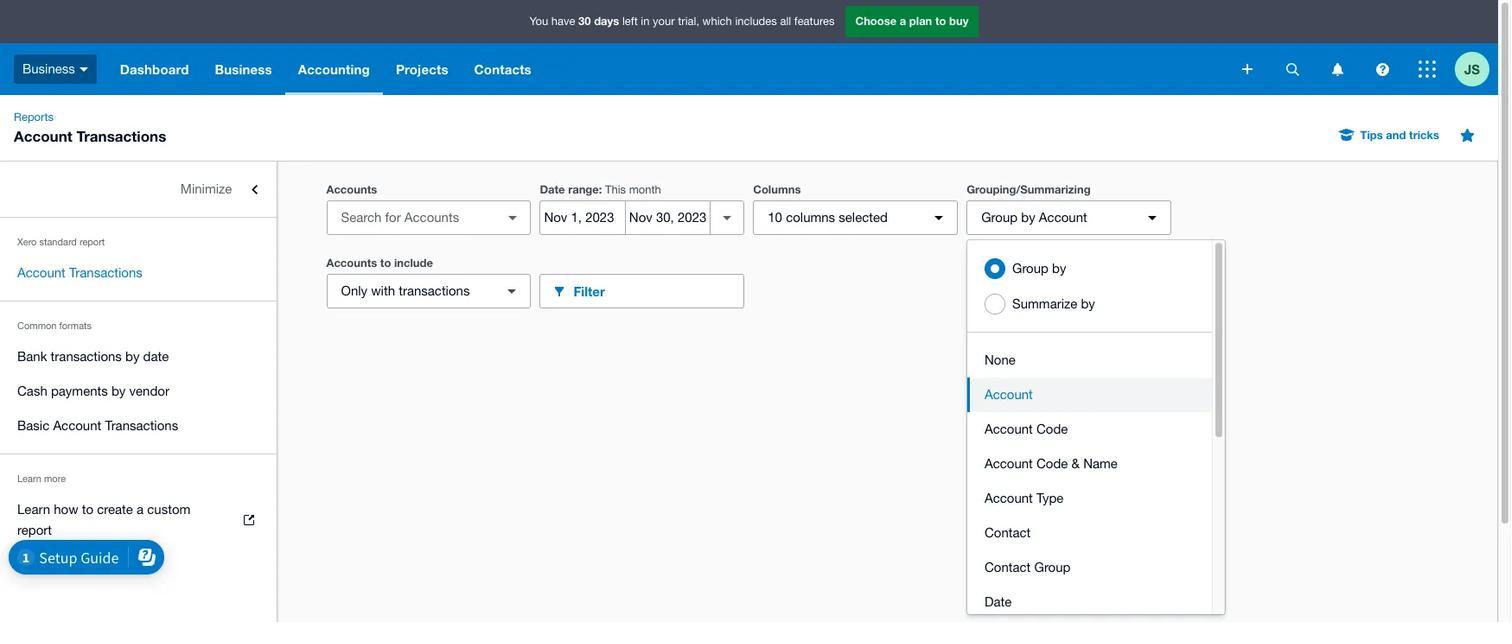 Task type: describe. For each thing, give the bounding box(es) containing it.
grouping/summarizing
[[967, 182, 1091, 196]]

contact for contact group
[[985, 560, 1031, 575]]

date for date range : this month
[[540, 182, 565, 196]]

bank transactions by date
[[17, 349, 169, 364]]

1 vertical spatial transactions
[[69, 265, 142, 280]]

1 horizontal spatial svg image
[[1332, 63, 1343, 76]]

cash payments by vendor link
[[0, 374, 277, 409]]

with
[[371, 284, 395, 298]]

dashboard
[[120, 61, 189, 77]]

accounts for accounts to include
[[326, 256, 377, 270]]

group by account button
[[967, 201, 1171, 235]]

svg image inside business popup button
[[79, 67, 88, 72]]

standard
[[39, 237, 77, 247]]

Select end date field
[[626, 201, 710, 234]]

group by button
[[967, 251, 1212, 286]]

list of convenience dates image
[[710, 201, 744, 235]]

10
[[768, 210, 782, 225]]

how
[[54, 502, 78, 517]]

by left date
[[125, 349, 140, 364]]

summarize
[[1012, 296, 1077, 311]]

group by
[[1012, 261, 1066, 276]]

group by account
[[981, 210, 1087, 225]]

reports link
[[7, 109, 60, 126]]

include
[[394, 256, 433, 270]]

which
[[702, 15, 732, 28]]

formats
[[59, 321, 92, 331]]

basic account transactions link
[[0, 409, 277, 443]]

projects button
[[383, 43, 461, 95]]

group for group by
[[1012, 261, 1049, 276]]

account up account type
[[985, 456, 1033, 471]]

account type
[[985, 491, 1064, 506]]

learn how to create a custom report
[[17, 502, 190, 538]]

minimize button
[[0, 172, 277, 207]]

account up account code & name
[[985, 422, 1033, 437]]

date
[[143, 349, 169, 364]]

common formats
[[17, 321, 92, 331]]

columns
[[753, 182, 801, 196]]

type
[[1036, 491, 1064, 506]]

reports
[[14, 111, 54, 124]]

your
[[653, 15, 675, 28]]

reports account transactions
[[14, 111, 166, 145]]

common
[[17, 321, 57, 331]]

only with transactions
[[341, 284, 470, 298]]

create
[[97, 502, 133, 517]]

account code & name button
[[967, 447, 1212, 481]]

js button
[[1455, 43, 1498, 95]]

business inside popup button
[[22, 61, 75, 76]]

account inside reports account transactions
[[14, 127, 72, 145]]

bank transactions by date link
[[0, 340, 277, 374]]

list box containing group by
[[967, 240, 1212, 622]]

left
[[622, 15, 638, 28]]

js
[[1464, 61, 1480, 77]]

days
[[594, 14, 619, 28]]

choose
[[855, 14, 897, 28]]

cash
[[17, 384, 47, 398]]

date range : this month
[[540, 182, 661, 196]]

account transactions link
[[0, 256, 277, 290]]

filter button
[[540, 274, 745, 309]]

account down none
[[985, 387, 1033, 402]]

report inside learn how to create a custom report
[[17, 523, 52, 538]]

tricks
[[1409, 128, 1439, 142]]

1 horizontal spatial a
[[900, 14, 906, 28]]

in
[[641, 15, 650, 28]]

account down xero
[[17, 265, 66, 280]]

business button
[[202, 43, 285, 95]]

code for account code & name
[[1036, 456, 1068, 471]]

transactions for reports account transactions
[[76, 127, 166, 145]]

learn for learn how to create a custom report
[[17, 502, 50, 517]]

contact group
[[985, 560, 1071, 575]]

none
[[985, 353, 1016, 367]]

by for summarize by
[[1081, 296, 1095, 311]]

learn for learn more
[[17, 474, 41, 484]]

by for group by account
[[1021, 210, 1035, 225]]

xero standard report
[[17, 237, 105, 247]]

minimize
[[181, 182, 232, 196]]

includes
[[735, 15, 777, 28]]

2 vertical spatial group
[[1034, 560, 1071, 575]]

this
[[605, 183, 626, 196]]

accounts to include
[[326, 256, 433, 270]]

payments
[[51, 384, 108, 398]]

more
[[1051, 284, 1083, 299]]

account button
[[967, 378, 1212, 412]]

projects
[[396, 61, 448, 77]]

only
[[341, 284, 367, 298]]



Task type: locate. For each thing, give the bounding box(es) containing it.
by for group by
[[1052, 261, 1066, 276]]

accounts up only on the left top of page
[[326, 256, 377, 270]]

custom
[[147, 502, 190, 517]]

30
[[578, 14, 591, 28]]

1 accounts from the top
[[326, 182, 377, 196]]

date down contact group
[[985, 595, 1012, 609]]

:
[[599, 182, 602, 196]]

transactions inside reports account transactions
[[76, 127, 166, 145]]

by inside button
[[1052, 261, 1066, 276]]

all
[[780, 15, 791, 28]]

account transactions
[[17, 265, 142, 280]]

features
[[794, 15, 835, 28]]

1 horizontal spatial date
[[985, 595, 1012, 609]]

accounting button
[[285, 43, 383, 95]]

0 vertical spatial to
[[935, 14, 946, 28]]

code left &
[[1036, 456, 1068, 471]]

plan
[[909, 14, 932, 28]]

0 vertical spatial group
[[981, 210, 1018, 225]]

transactions down formats
[[51, 349, 122, 364]]

1 code from the top
[[1036, 422, 1068, 437]]

a
[[900, 14, 906, 28], [137, 502, 144, 517]]

Select start date field
[[541, 201, 625, 234]]

contacts button
[[461, 43, 544, 95]]

month
[[629, 183, 661, 196]]

name
[[1083, 456, 1118, 471]]

1 vertical spatial group
[[1012, 261, 1049, 276]]

you have 30 days left in your trial, which includes all features
[[529, 14, 835, 28]]

1 vertical spatial a
[[137, 502, 144, 517]]

a inside learn how to create a custom report
[[137, 502, 144, 517]]

transactions for basic account transactions
[[105, 418, 178, 433]]

bank
[[17, 349, 47, 364]]

by
[[1021, 210, 1035, 225], [1052, 261, 1066, 276], [1081, 296, 1095, 311], [125, 349, 140, 364], [111, 384, 126, 398]]

contact for contact
[[985, 526, 1031, 540]]

navigation containing dashboard
[[107, 43, 1230, 95]]

xero
[[17, 237, 37, 247]]

account down payments
[[53, 418, 101, 433]]

to right how at the bottom left of page
[[82, 502, 93, 517]]

business button
[[0, 43, 107, 95]]

contact button
[[967, 516, 1212, 551]]

2 vertical spatial to
[[82, 502, 93, 517]]

date button
[[967, 585, 1212, 620]]

0 vertical spatial transactions
[[76, 127, 166, 145]]

banner
[[0, 0, 1498, 95]]

0 horizontal spatial a
[[137, 502, 144, 517]]

account inside popup button
[[1039, 210, 1087, 225]]

0 vertical spatial report
[[79, 237, 105, 247]]

group down grouping/summarizing
[[981, 210, 1018, 225]]

more button
[[1027, 274, 1094, 309]]

Search for Accounts text field
[[327, 201, 499, 234]]

transactions up minimize button
[[76, 127, 166, 145]]

0 horizontal spatial to
[[82, 502, 93, 517]]

1 vertical spatial to
[[380, 256, 391, 270]]

by inside button
[[1081, 296, 1095, 311]]

account down reports link
[[14, 127, 72, 145]]

account left type at bottom right
[[985, 491, 1033, 506]]

to inside learn how to create a custom report
[[82, 502, 93, 517]]

cash payments by vendor
[[17, 384, 169, 398]]

report down learn more
[[17, 523, 52, 538]]

1 horizontal spatial to
[[380, 256, 391, 270]]

date for date
[[985, 595, 1012, 609]]

to left buy
[[935, 14, 946, 28]]

list box
[[967, 240, 1212, 622]]

2 vertical spatial transactions
[[105, 418, 178, 433]]

a right create
[[137, 502, 144, 517]]

accounts
[[326, 182, 377, 196], [326, 256, 377, 270]]

code inside account code & name button
[[1036, 456, 1068, 471]]

account code & name
[[985, 456, 1118, 471]]

have
[[551, 15, 575, 28]]

&
[[1072, 456, 1080, 471]]

tips and tricks
[[1360, 128, 1439, 142]]

10 columns selected
[[768, 210, 888, 225]]

only with transactions button
[[326, 274, 531, 309]]

contact
[[985, 526, 1031, 540], [985, 560, 1031, 575]]

date inside button
[[985, 595, 1012, 609]]

2 learn from the top
[[17, 502, 50, 517]]

business inside dropdown button
[[215, 61, 272, 77]]

columns
[[786, 210, 835, 225]]

1 vertical spatial report
[[17, 523, 52, 538]]

0 vertical spatial learn
[[17, 474, 41, 484]]

svg image
[[1332, 63, 1343, 76], [1242, 64, 1253, 74]]

a left plan
[[900, 14, 906, 28]]

2 contact from the top
[[985, 560, 1031, 575]]

account code button
[[967, 412, 1212, 447]]

by down grouping/summarizing
[[1021, 210, 1035, 225]]

0 vertical spatial transactions
[[399, 284, 470, 298]]

account type button
[[967, 481, 1212, 516]]

date left range
[[540, 182, 565, 196]]

date
[[540, 182, 565, 196], [985, 595, 1012, 609]]

1 vertical spatial contact
[[985, 560, 1031, 575]]

0 vertical spatial a
[[900, 14, 906, 28]]

accounts for accounts
[[326, 182, 377, 196]]

account
[[14, 127, 72, 145], [1039, 210, 1087, 225], [17, 265, 66, 280], [985, 387, 1033, 402], [53, 418, 101, 433], [985, 422, 1033, 437], [985, 456, 1033, 471], [985, 491, 1033, 506]]

navigation
[[107, 43, 1230, 95]]

1 vertical spatial transactions
[[51, 349, 122, 364]]

report up account transactions
[[79, 237, 105, 247]]

learn more
[[17, 474, 66, 484]]

banner containing js
[[0, 0, 1498, 95]]

group up summarize
[[1012, 261, 1049, 276]]

summarize by button
[[967, 286, 1212, 322]]

by inside popup button
[[1021, 210, 1035, 225]]

0 horizontal spatial svg image
[[1242, 64, 1253, 74]]

group
[[967, 240, 1225, 622]]

0 vertical spatial contact
[[985, 526, 1031, 540]]

2 horizontal spatial to
[[935, 14, 946, 28]]

group
[[981, 210, 1018, 225], [1012, 261, 1049, 276], [1034, 560, 1071, 575]]

1 vertical spatial code
[[1036, 456, 1068, 471]]

learn left more
[[17, 474, 41, 484]]

None field
[[326, 201, 531, 235]]

1 horizontal spatial transactions
[[399, 284, 470, 298]]

1 horizontal spatial report
[[79, 237, 105, 247]]

vendor
[[129, 384, 169, 398]]

choose a plan to buy
[[855, 14, 969, 28]]

1 horizontal spatial business
[[215, 61, 272, 77]]

2 accounts from the top
[[326, 256, 377, 270]]

learn down learn more
[[17, 502, 50, 517]]

0 vertical spatial accounts
[[326, 182, 377, 196]]

and
[[1386, 128, 1406, 142]]

remove from favorites image
[[1450, 118, 1484, 152]]

accounts up "search for accounts" text field
[[326, 182, 377, 196]]

code for account code
[[1036, 422, 1068, 437]]

more
[[44, 474, 66, 484]]

basic
[[17, 418, 49, 433]]

range
[[568, 182, 599, 196]]

1 vertical spatial learn
[[17, 502, 50, 517]]

0 horizontal spatial transactions
[[51, 349, 122, 364]]

code inside account code button
[[1036, 422, 1068, 437]]

by left "vendor"
[[111, 384, 126, 398]]

account down grouping/summarizing
[[1039, 210, 1087, 225]]

1 learn from the top
[[17, 474, 41, 484]]

tips and tricks button
[[1329, 121, 1450, 149]]

open image
[[496, 201, 530, 235]]

transactions down xero standard report
[[69, 265, 142, 280]]

code up account code & name
[[1036, 422, 1068, 437]]

1 contact from the top
[[985, 526, 1031, 540]]

contact group button
[[967, 551, 1212, 585]]

navigation inside banner
[[107, 43, 1230, 95]]

trial,
[[678, 15, 699, 28]]

tips
[[1360, 128, 1383, 142]]

1 vertical spatial date
[[985, 595, 1012, 609]]

you
[[529, 15, 548, 28]]

learn inside learn how to create a custom report
[[17, 502, 50, 517]]

0 horizontal spatial report
[[17, 523, 52, 538]]

svg image
[[1419, 61, 1436, 78], [1286, 63, 1299, 76], [1376, 63, 1389, 76], [79, 67, 88, 72]]

1 vertical spatial accounts
[[326, 256, 377, 270]]

0 vertical spatial date
[[540, 182, 565, 196]]

accounting
[[298, 61, 370, 77]]

account code
[[985, 422, 1068, 437]]

group down contact button
[[1034, 560, 1071, 575]]

to left include
[[380, 256, 391, 270]]

contacts
[[474, 61, 531, 77]]

basic account transactions
[[17, 418, 178, 433]]

summarize by
[[1012, 296, 1095, 311]]

transactions inside popup button
[[399, 284, 470, 298]]

by down "group by" button
[[1081, 296, 1095, 311]]

selected
[[839, 210, 888, 225]]

group inside popup button
[[981, 210, 1018, 225]]

transactions down include
[[399, 284, 470, 298]]

transactions down the cash payments by vendor link
[[105, 418, 178, 433]]

group for group by account
[[981, 210, 1018, 225]]

0 horizontal spatial business
[[22, 61, 75, 76]]

learn how to create a custom report link
[[0, 493, 277, 548]]

0 vertical spatial code
[[1036, 422, 1068, 437]]

filter
[[573, 283, 605, 299]]

learn
[[17, 474, 41, 484], [17, 502, 50, 517]]

report
[[79, 237, 105, 247], [17, 523, 52, 538]]

business
[[22, 61, 75, 76], [215, 61, 272, 77]]

by up the "more"
[[1052, 261, 1066, 276]]

0 horizontal spatial date
[[540, 182, 565, 196]]

buy
[[949, 14, 969, 28]]

2 code from the top
[[1036, 456, 1068, 471]]

to
[[935, 14, 946, 28], [380, 256, 391, 270], [82, 502, 93, 517]]

group containing group by
[[967, 240, 1225, 622]]

transactions
[[399, 284, 470, 298], [51, 349, 122, 364]]



Task type: vqa. For each thing, say whether or not it's contained in the screenshot.
The Repair
no



